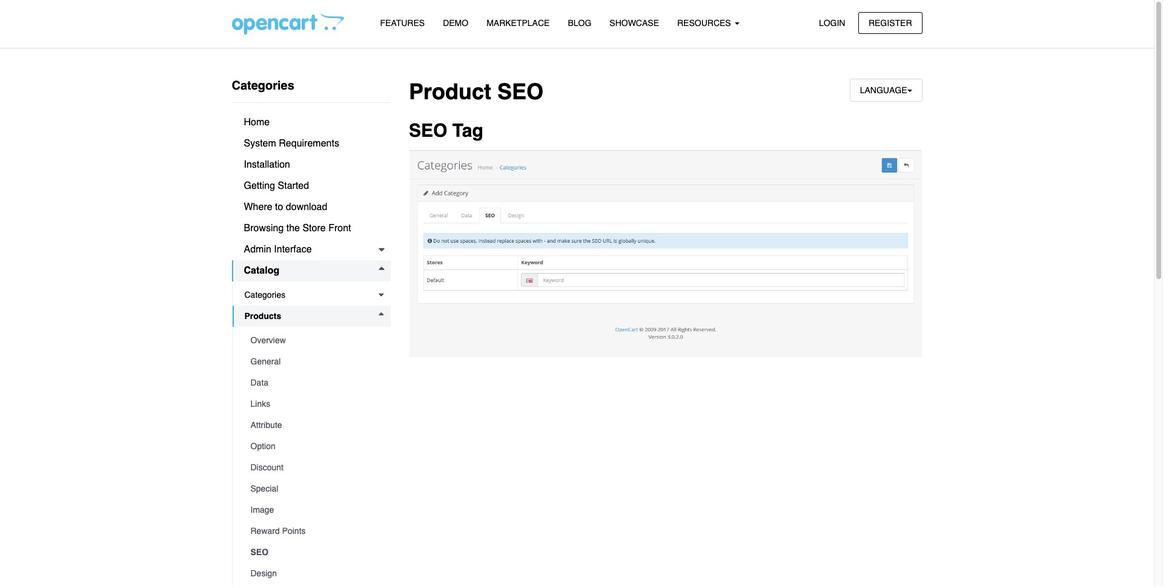 Task type: describe. For each thing, give the bounding box(es) containing it.
seo for 'seo' link
[[250, 548, 268, 557]]

reward points
[[250, 526, 306, 536]]

store
[[303, 223, 326, 234]]

front
[[328, 223, 351, 234]]

seo tag
[[409, 120, 483, 141]]

design
[[250, 569, 277, 579]]

register
[[869, 18, 912, 28]]

blog link
[[559, 13, 601, 34]]

resources link
[[668, 13, 749, 34]]

overview link
[[238, 330, 391, 351]]

system requirements
[[244, 138, 339, 149]]

showcase
[[610, 18, 659, 28]]

browsing the store front link
[[232, 218, 391, 239]]

getting
[[244, 181, 275, 191]]

blog
[[568, 18, 591, 28]]

where
[[244, 202, 272, 213]]

login
[[819, 18, 845, 28]]

general link
[[238, 351, 391, 373]]

0 vertical spatial categories
[[232, 79, 294, 93]]

image
[[250, 505, 274, 515]]

special
[[250, 484, 278, 494]]

system requirements link
[[232, 133, 391, 154]]

data link
[[238, 373, 391, 394]]

seo for seo tag
[[409, 120, 447, 141]]

attribute
[[250, 420, 282, 430]]

discount
[[250, 463, 283, 473]]

home
[[244, 117, 270, 128]]

points
[[282, 526, 306, 536]]

design link
[[238, 563, 391, 585]]

interface
[[274, 244, 312, 255]]

register link
[[858, 12, 922, 34]]

attribute link
[[238, 415, 391, 436]]

language
[[860, 85, 907, 95]]

home link
[[232, 112, 391, 133]]

browsing
[[244, 223, 284, 234]]

products link
[[232, 306, 391, 327]]

getting started
[[244, 181, 309, 191]]

product
[[409, 79, 491, 104]]

to
[[275, 202, 283, 213]]

admin interface link
[[232, 239, 391, 260]]

login link
[[809, 12, 856, 34]]

image link
[[238, 500, 391, 521]]

opencart - open source shopping cart solution image
[[232, 13, 344, 35]]

marketplace link
[[477, 13, 559, 34]]

data
[[250, 378, 268, 388]]



Task type: vqa. For each thing, say whether or not it's contained in the screenshot.
the topmost Developer
no



Task type: locate. For each thing, give the bounding box(es) containing it.
installation link
[[232, 154, 391, 176]]

product seo
[[409, 79, 543, 104]]

1 vertical spatial categories
[[244, 290, 285, 300]]

admin interface
[[244, 244, 312, 255]]

1 horizontal spatial seo
[[409, 120, 447, 141]]

started
[[278, 181, 309, 191]]

categories up products
[[244, 290, 285, 300]]

categories up home
[[232, 79, 294, 93]]

links
[[250, 399, 270, 409]]

resources
[[677, 18, 733, 28]]

discount link
[[238, 457, 391, 479]]

overview
[[250, 336, 286, 345]]

option link
[[238, 436, 391, 457]]

the
[[286, 223, 300, 234]]

catalog
[[244, 265, 279, 276]]

categories link
[[232, 285, 391, 306]]

catalog link
[[232, 260, 391, 282]]

0 vertical spatial seo
[[497, 79, 543, 104]]

requirements
[[279, 138, 339, 149]]

general
[[250, 357, 281, 367]]

tag
[[452, 120, 483, 141]]

reward points link
[[238, 521, 391, 542]]

demo link
[[434, 13, 477, 34]]

showcase link
[[601, 13, 668, 34]]

where to download link
[[232, 197, 391, 218]]

2 horizontal spatial seo
[[497, 79, 543, 104]]

download
[[286, 202, 327, 213]]

1 vertical spatial seo
[[409, 120, 447, 141]]

category - seo tag image
[[409, 149, 922, 358]]

option
[[250, 442, 275, 451]]

reward
[[250, 526, 280, 536]]

admin
[[244, 244, 271, 255]]

where to download
[[244, 202, 327, 213]]

installation
[[244, 159, 290, 170]]

features
[[380, 18, 425, 28]]

demo
[[443, 18, 468, 28]]

getting started link
[[232, 176, 391, 197]]

features link
[[371, 13, 434, 34]]

marketplace
[[487, 18, 550, 28]]

links link
[[238, 394, 391, 415]]

seo link
[[238, 542, 391, 563]]

2 vertical spatial seo
[[250, 548, 268, 557]]

language button
[[850, 79, 922, 102]]

seo
[[497, 79, 543, 104], [409, 120, 447, 141], [250, 548, 268, 557]]

system
[[244, 138, 276, 149]]

0 horizontal spatial seo
[[250, 548, 268, 557]]

products
[[244, 311, 281, 321]]

categories
[[232, 79, 294, 93], [244, 290, 285, 300]]

special link
[[238, 479, 391, 500]]

browsing the store front
[[244, 223, 351, 234]]



